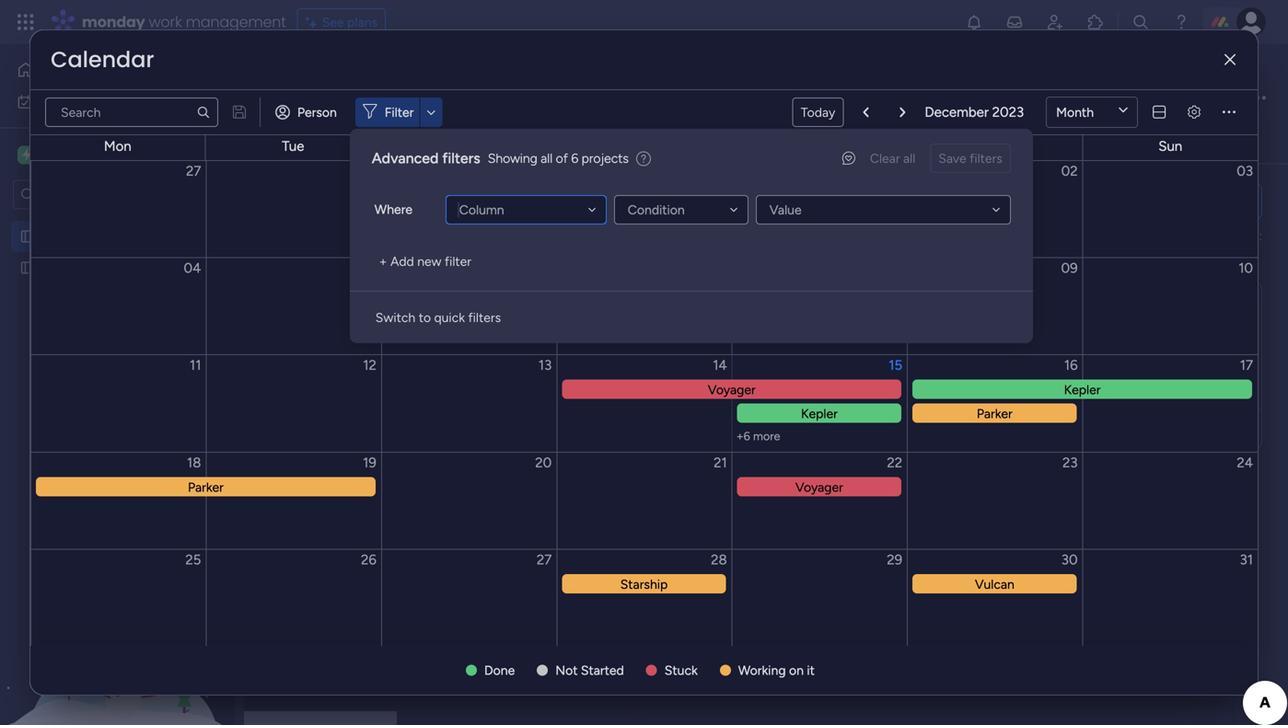 Task type: vqa. For each thing, say whether or not it's contained in the screenshot.
the File inside Download File menu item
no



Task type: describe. For each thing, give the bounding box(es) containing it.
switch to quick filters button
[[368, 303, 509, 333]]

thu
[[633, 138, 656, 155]]

manage any type of project. assign owners, set timelines and keep track of where your project stands.
[[282, 99, 870, 115]]

assign
[[447, 99, 486, 115]]

sat
[[985, 138, 1006, 155]]

0 vertical spatial person button
[[268, 98, 348, 127]]

like button
[[667, 402, 957, 457]]

switch to quick filters
[[376, 310, 501, 326]]

activity log
[[824, 137, 894, 153]]

+6 more
[[737, 430, 781, 444]]

see plans
[[322, 14, 378, 30]]

owners,
[[489, 99, 534, 115]]

work for my
[[61, 94, 89, 110]]

ups
[[797, 356, 821, 374]]

1 list arrow image from the left
[[863, 107, 869, 118]]

advanced
[[372, 150, 439, 167]]

december 2023
[[925, 104, 1024, 120]]

my work button
[[11, 87, 198, 117]]

project
[[317, 181, 358, 197]]

6
[[571, 151, 579, 166]]

write for write an update...
[[682, 193, 718, 210]]

2 workspace image from the left
[[22, 145, 31, 165]]

Filter dashboard by text search field
[[45, 98, 218, 127]]

via
[[1210, 228, 1226, 244]]

add widget
[[438, 181, 505, 197]]

public board image
[[19, 228, 37, 245]]

plans
[[347, 14, 378, 30]]

v2 split view image
[[1153, 106, 1166, 119]]

write an update...
[[682, 193, 797, 210]]

1 horizontal spatial person button
[[610, 174, 690, 204]]

wed
[[455, 138, 483, 155]]

add widget button
[[404, 174, 514, 204]]

lottie animation element
[[0, 540, 235, 726]]

to inside button
[[419, 310, 431, 326]]

widget
[[465, 181, 505, 197]]

write an update... button
[[662, 183, 1263, 221]]

any
[[331, 99, 351, 115]]

due
[[719, 356, 744, 374]]

with
[[825, 356, 853, 374]]

switch
[[376, 310, 416, 326]]

spacecraft
[[312, 62, 434, 93]]

new
[[286, 181, 313, 197]]

apps image
[[1087, 13, 1105, 31]]

all
[[541, 151, 553, 166]]

learn more image
[[636, 151, 651, 168]]

help image
[[1173, 13, 1191, 31]]

+ add new filter
[[379, 254, 472, 269]]

Voyager field
[[660, 88, 1186, 111]]

0 horizontal spatial person
[[298, 105, 337, 120]]

2023
[[993, 104, 1024, 120]]

december
[[925, 104, 989, 120]]

filter
[[445, 254, 472, 269]]

update...
[[741, 193, 797, 210]]

+6 more link
[[737, 430, 907, 444]]

like
[[808, 421, 834, 438]]

done
[[485, 663, 515, 679]]

government
[[990, 356, 1070, 374]]

track
[[669, 99, 698, 115]]

more
[[754, 430, 781, 444]]

help
[[1148, 679, 1181, 698]]

stands.
[[829, 99, 870, 115]]

Calendar field
[[46, 44, 159, 75]]

select product image
[[17, 13, 35, 31]]

condition
[[628, 202, 685, 218]]

main table
[[308, 132, 369, 148]]

working on it
[[739, 663, 815, 679]]

sun
[[1159, 138, 1183, 155]]

where
[[716, 99, 752, 115]]

filters inside switch to quick filters button
[[468, 310, 501, 326]]

stuck due to hold ups with documentation and government funding.
[[677, 356, 1127, 374]]

main
[[42, 146, 81, 164]]

table
[[338, 132, 369, 148]]

gantt
[[396, 132, 430, 148]]

email:
[[1229, 228, 1263, 244]]

lottie animation image
[[0, 540, 235, 726]]

management
[[186, 12, 286, 32]]

invite members image
[[1046, 13, 1065, 31]]

add inside button
[[391, 254, 414, 269]]

type
[[355, 99, 381, 115]]

search image
[[196, 105, 211, 120]]

mon
[[104, 138, 131, 155]]

filter
[[385, 105, 414, 120]]

activity
[[824, 137, 869, 153]]

month
[[1057, 105, 1094, 120]]

inbox image
[[1006, 13, 1024, 31]]

home
[[42, 62, 78, 78]]

project
[[784, 99, 826, 115]]



Task type: locate. For each thing, give the bounding box(es) containing it.
0 vertical spatial and
[[613, 99, 634, 115]]

not
[[556, 663, 578, 679]]

add left the 'widget'
[[438, 181, 462, 197]]

0 vertical spatial to
[[419, 310, 431, 326]]

write updates via email:
[[1125, 228, 1263, 244]]

stuck left due
[[677, 356, 715, 374]]

working
[[739, 663, 786, 679]]

0 horizontal spatial person button
[[268, 98, 348, 127]]

1 horizontal spatial noah lott image
[[1237, 7, 1267, 37]]

work right monday
[[149, 12, 182, 32]]

work
[[149, 12, 182, 32], [61, 94, 89, 110]]

0 horizontal spatial add
[[391, 254, 414, 269]]

main button
[[13, 140, 183, 171]]

1 horizontal spatial to
[[747, 356, 761, 374]]

1 vertical spatial calendar
[[457, 132, 509, 148]]

0 horizontal spatial of
[[384, 99, 396, 115]]

person up condition
[[640, 181, 679, 197]]

of inside advanced filters showing all of 6 projects
[[556, 151, 568, 166]]

workspace selection element
[[18, 144, 84, 168]]

my
[[41, 94, 58, 110]]

arrow down image
[[420, 101, 442, 123]]

and left government
[[962, 356, 986, 374]]

projects
[[582, 151, 629, 166]]

Search field
[[545, 176, 600, 202]]

quick
[[434, 310, 465, 326]]

add inside popup button
[[438, 181, 462, 197]]

list arrow image up activity log button
[[863, 107, 869, 118]]

2 list arrow image from the left
[[900, 107, 906, 118]]

new
[[417, 254, 442, 269]]

and left keep
[[613, 99, 634, 115]]

1 horizontal spatial person
[[640, 181, 679, 197]]

v2 settings line image
[[1188, 106, 1201, 119]]

log
[[872, 137, 894, 153]]

write for write updates via email:
[[1125, 228, 1157, 244]]

workspace image
[[18, 145, 36, 165], [22, 145, 31, 165]]

1 vertical spatial to
[[747, 356, 761, 374]]

0 vertical spatial add
[[438, 181, 462, 197]]

advanced filters showing all of 6 projects
[[372, 150, 629, 167]]

all
[[280, 62, 307, 93]]

work inside button
[[61, 94, 89, 110]]

1 horizontal spatial of
[[556, 151, 568, 166]]

stuck right started
[[665, 663, 698, 679]]

main table button
[[279, 125, 383, 155]]

updates
[[1160, 228, 1207, 244]]

0 vertical spatial stuck
[[677, 356, 715, 374]]

1 vertical spatial work
[[61, 94, 89, 110]]

write left an
[[682, 193, 718, 210]]

add
[[438, 181, 462, 197], [391, 254, 414, 269]]

stuck for stuck
[[665, 663, 698, 679]]

person button down "learn more" icon
[[610, 174, 690, 204]]

private board image
[[19, 259, 37, 277]]

new project
[[286, 181, 358, 197]]

of right track
[[701, 99, 713, 115]]

All Spacecraft field
[[275, 62, 439, 93]]

my work
[[41, 94, 89, 110]]

an
[[721, 193, 737, 210]]

filters up the add widget popup button on the top left of the page
[[442, 150, 481, 167]]

funding.
[[1073, 356, 1127, 374]]

calendar down monday
[[51, 44, 154, 75]]

option
[[0, 220, 235, 224]]

not started
[[556, 663, 624, 679]]

1 horizontal spatial calendar
[[457, 132, 509, 148]]

work right my
[[61, 94, 89, 110]]

0 horizontal spatial and
[[613, 99, 634, 115]]

stuck for stuck due to hold ups with documentation and government funding.
[[677, 356, 715, 374]]

1 vertical spatial person button
[[610, 174, 690, 204]]

and
[[613, 99, 634, 115], [962, 356, 986, 374]]

of
[[384, 99, 396, 115], [701, 99, 713, 115], [556, 151, 568, 166]]

0 vertical spatial noah lott image
[[1237, 7, 1267, 37]]

search everything image
[[1132, 13, 1151, 31]]

filters right quick
[[468, 310, 501, 326]]

manage
[[282, 99, 328, 115]]

1 vertical spatial person
[[640, 181, 679, 197]]

list box
[[0, 217, 235, 532]]

0 horizontal spatial list arrow image
[[863, 107, 869, 118]]

column
[[459, 202, 504, 218]]

to left quick
[[419, 310, 431, 326]]

stuck
[[677, 356, 715, 374], [665, 663, 698, 679]]

timelines
[[558, 99, 610, 115]]

and inside button
[[613, 99, 634, 115]]

started
[[581, 663, 624, 679]]

notifications image
[[965, 13, 984, 31]]

to
[[419, 310, 431, 326], [747, 356, 761, 374]]

calendar inside button
[[457, 132, 509, 148]]

1 horizontal spatial list arrow image
[[900, 107, 906, 118]]

v2 user feedback image
[[843, 149, 856, 168]]

calendar for calendar field
[[51, 44, 154, 75]]

it
[[807, 663, 815, 679]]

list arrow image right stands.
[[900, 107, 906, 118]]

0 horizontal spatial work
[[61, 94, 89, 110]]

+
[[379, 254, 387, 269]]

new project button
[[279, 174, 366, 204]]

tue
[[282, 138, 304, 155]]

write inside "button"
[[682, 193, 718, 210]]

0 horizontal spatial noah lott image
[[1197, 87, 1221, 111]]

0 vertical spatial filters
[[442, 150, 481, 167]]

1 horizontal spatial and
[[962, 356, 986, 374]]

v2 search image
[[531, 179, 545, 199]]

person up the main
[[298, 105, 337, 120]]

0 horizontal spatial to
[[419, 310, 431, 326]]

person button up the main
[[268, 98, 348, 127]]

2 horizontal spatial of
[[701, 99, 713, 115]]

1 vertical spatial and
[[962, 356, 986, 374]]

today
[[801, 105, 836, 120]]

+ add new filter button
[[372, 247, 479, 276]]

value
[[770, 202, 802, 218]]

your
[[755, 99, 781, 115]]

0 vertical spatial person
[[298, 105, 337, 120]]

1 horizontal spatial write
[[1125, 228, 1157, 244]]

noah lott image right the help icon
[[1237, 7, 1267, 37]]

monday
[[82, 12, 145, 32]]

None search field
[[45, 98, 218, 127]]

see
[[322, 14, 344, 30]]

write left updates
[[1125, 228, 1157, 244]]

of left 6 at the top of the page
[[556, 151, 568, 166]]

1 vertical spatial filters
[[468, 310, 501, 326]]

person
[[298, 105, 337, 120], [640, 181, 679, 197]]

1 vertical spatial noah lott image
[[1197, 87, 1221, 111]]

1 vertical spatial add
[[391, 254, 414, 269]]

voyager
[[664, 88, 734, 111]]

noah lott image
[[1237, 7, 1267, 37], [1197, 87, 1221, 111]]

0 vertical spatial work
[[149, 12, 182, 32]]

dapulse x slim image
[[1225, 53, 1236, 67]]

gantt button
[[383, 125, 444, 155]]

1 horizontal spatial work
[[149, 12, 182, 32]]

more dots image
[[1223, 106, 1236, 119]]

0 horizontal spatial write
[[682, 193, 718, 210]]

on
[[789, 663, 804, 679]]

1 vertical spatial write
[[1125, 228, 1157, 244]]

of right type
[[384, 99, 396, 115]]

set
[[537, 99, 555, 115]]

main
[[308, 132, 335, 148]]

where
[[375, 202, 413, 217]]

showing
[[488, 151, 538, 166]]

0 vertical spatial write
[[682, 193, 718, 210]]

today button
[[793, 98, 844, 127]]

0 horizontal spatial calendar
[[51, 44, 154, 75]]

list arrow image
[[863, 107, 869, 118], [900, 107, 906, 118]]

filter button
[[355, 98, 442, 127]]

add right +
[[391, 254, 414, 269]]

person button
[[268, 98, 348, 127], [610, 174, 690, 204]]

calendar button
[[444, 125, 523, 155]]

see plans button
[[297, 8, 386, 36]]

documentation
[[857, 356, 958, 374]]

home button
[[11, 55, 198, 85]]

to right due
[[747, 356, 761, 374]]

keep
[[638, 99, 665, 115]]

calendar up advanced filters showing all of 6 projects
[[457, 132, 509, 148]]

0 vertical spatial calendar
[[51, 44, 154, 75]]

1 vertical spatial stuck
[[665, 663, 698, 679]]

1 workspace image from the left
[[18, 145, 36, 165]]

filters
[[442, 150, 481, 167], [468, 310, 501, 326]]

+6
[[737, 430, 751, 444]]

help button
[[1132, 673, 1197, 704]]

activity log button
[[811, 130, 908, 160]]

calendar for calendar button
[[457, 132, 509, 148]]

monday work management
[[82, 12, 286, 32]]

noah lott image left more dots image
[[1197, 87, 1221, 111]]

1 horizontal spatial add
[[438, 181, 462, 197]]

work for monday
[[149, 12, 182, 32]]



